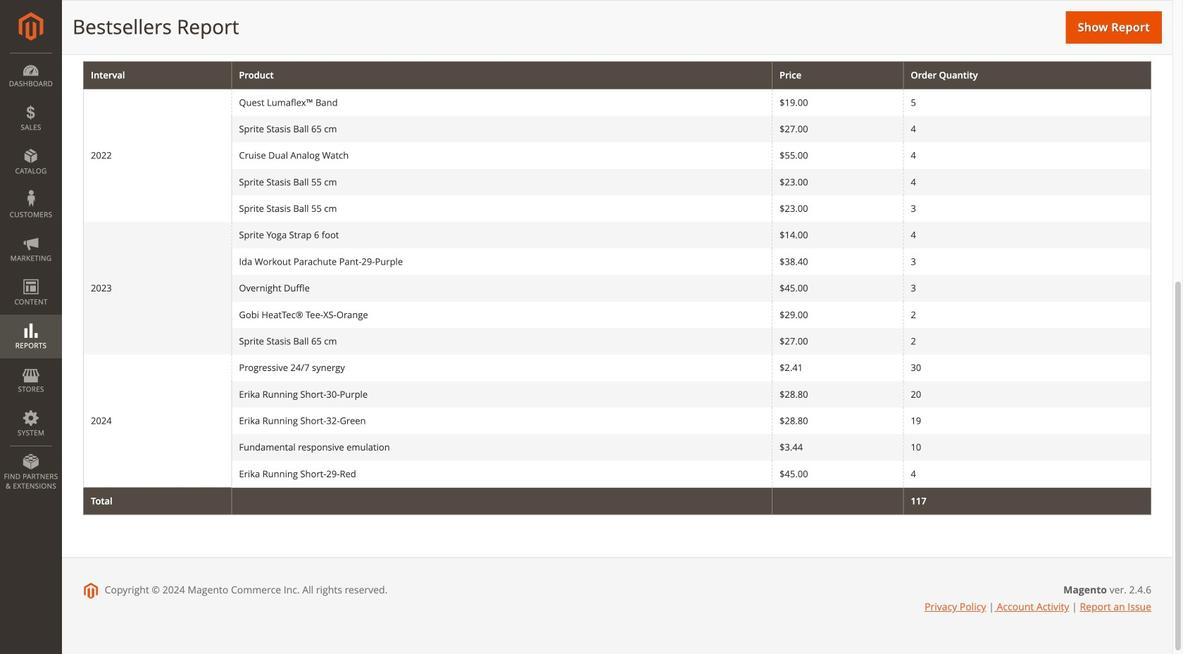 Task type: vqa. For each thing, say whether or not it's contained in the screenshot.
Magento Admin Panel IMAGE
yes



Task type: describe. For each thing, give the bounding box(es) containing it.
magento admin panel image
[[19, 12, 43, 41]]



Task type: locate. For each thing, give the bounding box(es) containing it.
menu bar
[[0, 53, 62, 498]]



